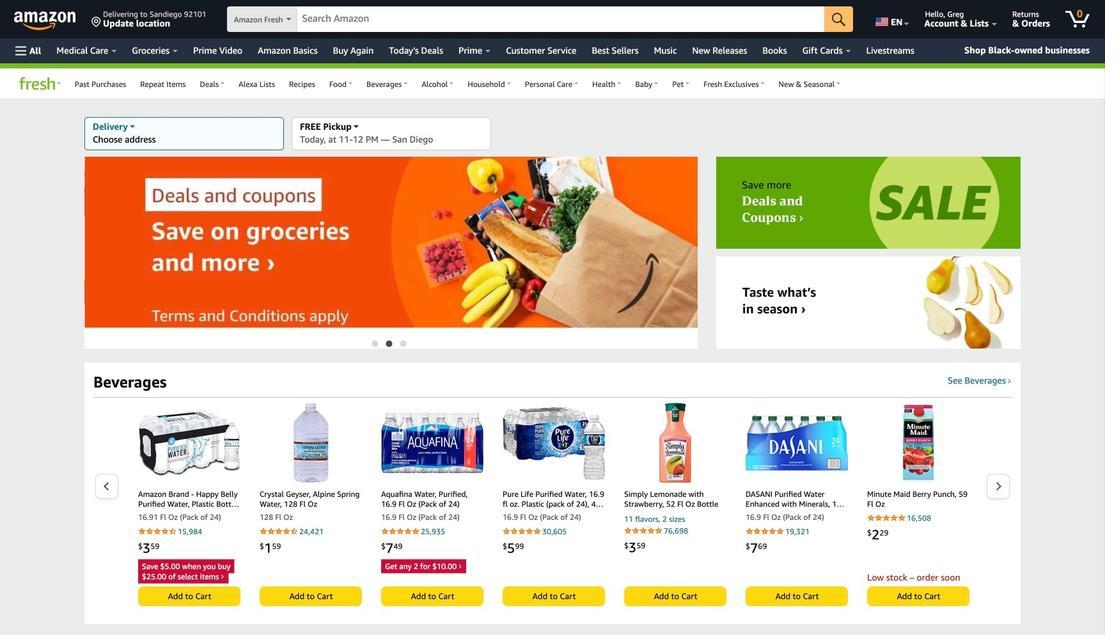 Task type: locate. For each thing, give the bounding box(es) containing it.
6 list item from the left
[[746, 403, 848, 606]]

list
[[119, 403, 1105, 606]]

amazon brand - happy belly purified water, plastic bottles, 16.91 fl oz (pack of 24) image
[[138, 409, 240, 477]]

next image
[[995, 482, 1002, 491]]

fresh deals image
[[633, 154, 1104, 251]]

delivery availability for 92101 element
[[85, 118, 283, 150]]

7 list item from the left
[[867, 403, 970, 606]]

amazon image
[[14, 12, 76, 31]]

None search field
[[227, 6, 853, 33]]

desktop image
[[130, 125, 135, 130]]

pickup availability at san diego element
[[292, 118, 491, 150]]

desktop image
[[354, 125, 359, 130]]

3 list item from the left
[[381, 403, 483, 606]]

5 list item from the left
[[624, 403, 726, 606]]

previous image
[[103, 482, 110, 491]]

None submit
[[824, 6, 853, 32], [139, 587, 240, 606], [260, 587, 361, 606], [382, 587, 483, 606], [503, 587, 604, 606], [625, 587, 726, 606], [746, 587, 847, 606], [824, 6, 853, 32], [139, 587, 240, 606], [260, 587, 361, 606], [382, 587, 483, 606], [503, 587, 604, 606], [625, 587, 726, 606], [746, 587, 847, 606]]

Search Amazon text field
[[297, 7, 824, 31]]

list item
[[138, 403, 240, 606], [260, 403, 362, 606], [381, 403, 483, 606], [503, 403, 605, 606], [624, 403, 726, 606], [746, 403, 848, 606], [867, 403, 970, 606]]



Task type: describe. For each thing, give the bounding box(es) containing it.
4 list item from the left
[[503, 403, 605, 606]]

navigation navigation
[[0, 0, 1105, 99]]

crystal geyser, alpine spring water, 128 fl oz image
[[293, 403, 329, 483]]

1 list item from the left
[[138, 403, 240, 606]]

pure life purified water, 16.9 fl oz. plastic (pack of 24), 405.6fl oz image
[[503, 406, 605, 480]]

amazon fresh logo image
[[17, 77, 55, 93]]

simply lemonade with strawberry, 52 fl oz bottle image
[[659, 403, 691, 483]]

none search field inside navigation navigation
[[227, 6, 853, 33]]

2 list item from the left
[[260, 403, 362, 606]]

minute maid berry punch, 59 fl oz image
[[902, 403, 935, 483]]

dasani purified water enhanced with minerals, 16.9 fl oz (pack of 24) image
[[746, 415, 848, 471]]

aquafina water, purified, 16.9 fl oz (pack of 24) image
[[381, 412, 483, 473]]

taste what's in season image
[[633, 254, 1104, 351]]



Task type: vqa. For each thing, say whether or not it's contained in the screenshot.
Food link in the top of the page
no



